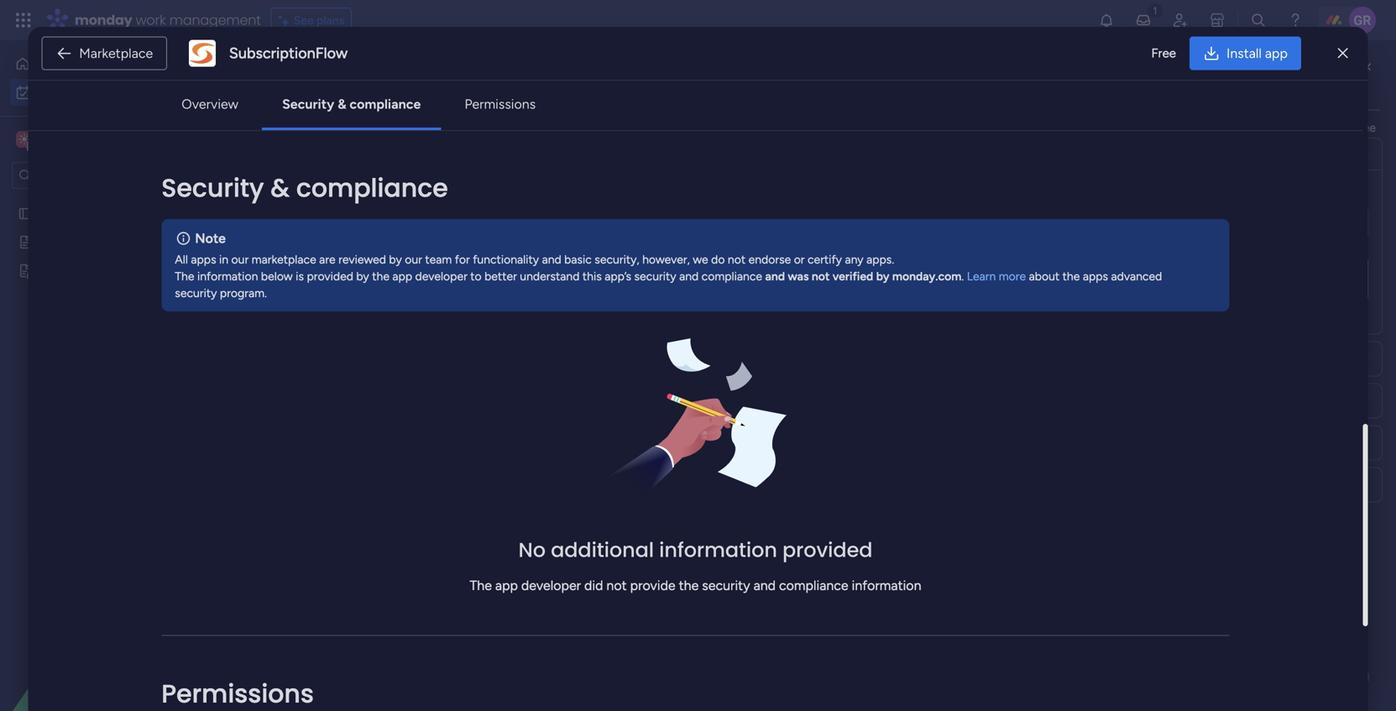 Task type: describe. For each thing, give the bounding box(es) containing it.
1 vertical spatial greg robinson image
[[1102, 266, 1128, 292]]

app for the app developer did not provide the security and compliance information
[[495, 577, 518, 593]]

items inside today / 2 items
[[356, 272, 385, 286]]

Filter dashboard by text search field
[[319, 133, 472, 160]]

8
[[1183, 302, 1190, 316]]

we
[[693, 252, 708, 266]]

and down we
[[679, 269, 699, 283]]

today
[[283, 267, 330, 289]]

the inside all apps in our marketplace are reviewed by our team for functionality and basic security, however, we do not endorse or certify any apps. the information below is provided by the app developer to better understand this app's security and compliance and was not verified by monday.com . learn more
[[175, 269, 194, 283]]

and up understand at the left top of the page
[[542, 252, 561, 266]]

my work
[[248, 63, 360, 101]]

monday marketplace image
[[1209, 12, 1226, 29]]

0 horizontal spatial by
[[356, 269, 369, 283]]

app for install app
[[1265, 45, 1288, 61]]

people
[[1253, 120, 1289, 135]]

reviewed
[[338, 252, 386, 266]]

however,
[[642, 252, 690, 266]]

note alert
[[161, 219, 1230, 311]]

1 group from the top
[[748, 267, 782, 282]]

free
[[1152, 46, 1176, 61]]

project management link
[[851, 295, 1006, 323]]

all apps in our marketplace are reviewed by our team for functionality and basic security, however, we do not endorse or certify any apps. the information below is provided by the app developer to better understand this app's security and compliance and was not verified by monday.com . learn more
[[175, 252, 1026, 283]]

2 group from the top
[[748, 479, 782, 493]]

security inside the about the apps advanced security program.
[[175, 286, 217, 300]]

invite members image
[[1172, 12, 1189, 29]]

no
[[518, 536, 546, 564]]

1 vertical spatial information
[[659, 536, 777, 564]]

1 vertical spatial developer
[[521, 577, 581, 593]]

you'd
[[1292, 120, 1320, 135]]

mar
[[1162, 302, 1180, 316]]

1 vertical spatial the
[[470, 577, 492, 593]]

apps.
[[867, 252, 894, 266]]

work
[[293, 63, 360, 101]]

advanced
[[1111, 269, 1162, 283]]

are
[[319, 252, 336, 266]]

was
[[788, 269, 809, 283]]

security inside all apps in our marketplace are reviewed by our team for functionality and basic security, however, we do not endorse or certify any apps. the information below is provided by the app developer to better understand this app's security and compliance and was not verified by monday.com . learn more
[[634, 269, 676, 283]]

did
[[584, 577, 603, 593]]

no additional information provided image
[[604, 338, 788, 512]]

past dates / 2 items
[[283, 207, 417, 228]]

understand
[[520, 269, 580, 283]]

people
[[1049, 267, 1085, 282]]

marketplace button
[[41, 37, 167, 70]]

see plans button
[[271, 8, 352, 33]]

below
[[261, 269, 293, 283]]

0 vertical spatial greg robinson image
[[1349, 7, 1376, 34]]

monday.com
[[892, 269, 962, 283]]

private board image
[[18, 263, 34, 279]]

workspace
[[71, 131, 138, 147]]

items inside past dates / 2 items
[[388, 212, 417, 226]]

public board image
[[18, 206, 34, 222]]

project management
[[853, 304, 963, 318]]

or
[[794, 252, 805, 266]]

install app button
[[1190, 37, 1301, 70]]

certify
[[808, 252, 842, 266]]

marketplace
[[252, 252, 316, 266]]

work
[[136, 10, 166, 29]]

to do list button
[[1285, 69, 1371, 96]]

boards,
[[1142, 120, 1181, 135]]

developer inside all apps in our marketplace are reviewed by our team for functionality and basic security, however, we do not endorse or certify any apps. the information below is provided by the app developer to better understand this app's security and compliance and was not verified by monday.com . learn more
[[415, 269, 468, 283]]

to do list
[[1316, 75, 1364, 89]]

2 our from the left
[[405, 252, 422, 266]]

update feed image
[[1135, 12, 1152, 29]]

mar 8
[[1162, 302, 1190, 316]]

choose the boards, columns and people you'd like to see
[[1078, 120, 1376, 135]]

greg
[[1134, 271, 1163, 286]]

see
[[294, 13, 314, 27]]

dates
[[320, 207, 363, 228]]

main content containing past dates /
[[223, 40, 1396, 711]]

main workspace button
[[12, 125, 164, 154]]

greg robinson
[[1134, 271, 1219, 286]]

project for project management
[[853, 304, 891, 318]]

management
[[894, 304, 963, 318]]

endorse
[[749, 252, 791, 266]]

app's
[[605, 269, 631, 283]]

home
[[37, 57, 69, 71]]

marketplace
[[79, 45, 153, 61]]

home link
[[10, 50, 204, 77]]

about
[[1029, 269, 1060, 283]]

to-
[[722, 304, 738, 317]]

& inside "button"
[[338, 96, 346, 112]]

see plans
[[294, 13, 344, 27]]

provided inside all apps in our marketplace are reviewed by our team for functionality and basic security, however, we do not endorse or certify any apps. the information below is provided by the app developer to better understand this app's security and compliance and was not verified by monday.com . learn more
[[307, 269, 353, 283]]

security,
[[595, 252, 640, 266]]

monday work management
[[75, 10, 261, 29]]

board
[[913, 267, 944, 282]]

learn more link
[[967, 269, 1026, 283]]

select product image
[[15, 12, 32, 29]]

provide
[[630, 577, 676, 593]]

security & compliance button
[[269, 87, 434, 121]]

2 horizontal spatial not
[[812, 269, 830, 283]]

program.
[[220, 286, 267, 300]]

monday
[[75, 10, 132, 29]]

today / 2 items
[[283, 267, 385, 289]]

in
[[219, 252, 228, 266]]

2 inside past dates / 2 items
[[379, 212, 386, 226]]

permissions
[[465, 96, 536, 112]]

2 vertical spatial information
[[852, 577, 922, 593]]

choose
[[1078, 120, 1119, 135]]

columns
[[1183, 120, 1228, 135]]

about the apps advanced security program.
[[175, 269, 1162, 300]]

0 vertical spatial /
[[367, 207, 375, 228]]

additional
[[551, 536, 654, 564]]

project for project
[[273, 302, 311, 317]]



Task type: vqa. For each thing, say whether or not it's contained in the screenshot.
Calendar button
no



Task type: locate. For each thing, give the bounding box(es) containing it.
not
[[728, 252, 746, 266], [812, 269, 830, 283], [607, 577, 627, 593]]

security
[[634, 269, 676, 283], [175, 286, 217, 300], [702, 577, 750, 593]]

0 horizontal spatial security
[[175, 286, 217, 300]]

1 our from the left
[[231, 252, 249, 266]]

dapulse x slim image
[[1338, 43, 1348, 63]]

security
[[282, 96, 335, 112], [161, 170, 264, 206]]

project down 'verified'
[[853, 304, 891, 318]]

verified
[[833, 269, 873, 283]]

for
[[455, 252, 470, 266]]

our left the team
[[405, 252, 422, 266]]

developer down no
[[521, 577, 581, 593]]

1 vertical spatial security & compliance
[[161, 170, 448, 206]]

0 horizontal spatial project
[[273, 302, 311, 317]]

subscriptionflow
[[229, 44, 348, 62]]

items down reviewed
[[356, 272, 385, 286]]

the
[[1122, 120, 1139, 135], [372, 269, 390, 283], [1063, 269, 1080, 283], [679, 577, 699, 593]]

1 vertical spatial 2
[[346, 272, 353, 286]]

main
[[39, 131, 68, 147]]

2 inside today / 2 items
[[346, 272, 353, 286]]

plans
[[317, 13, 344, 27]]

0 vertical spatial information
[[197, 269, 258, 283]]

1 vertical spatial group
[[748, 479, 782, 493]]

security & compliance up the filter dashboard by text search box on the left of page
[[282, 96, 421, 112]]

0 vertical spatial group
[[748, 267, 782, 282]]

and down 'endorse'
[[765, 269, 785, 283]]

not down the certify
[[812, 269, 830, 283]]

0 horizontal spatial /
[[334, 267, 342, 289]]

provided
[[307, 269, 353, 283], [782, 536, 873, 564]]

the
[[175, 269, 194, 283], [470, 577, 492, 593]]

more
[[999, 269, 1026, 283]]

0 horizontal spatial app
[[392, 269, 412, 283]]

0 horizontal spatial the
[[175, 269, 194, 283]]

to left better
[[470, 269, 482, 283]]

1 vertical spatial not
[[812, 269, 830, 283]]

main workspace
[[39, 131, 138, 147]]

greg robinson image up list
[[1349, 7, 1376, 34]]

/ down are
[[334, 267, 342, 289]]

0 vertical spatial apps
[[191, 252, 216, 266]]

permissions button
[[451, 87, 549, 121]]

1 horizontal spatial developer
[[521, 577, 581, 593]]

1 workspace image from the left
[[16, 130, 33, 149]]

0 vertical spatial to
[[1344, 120, 1355, 135]]

security & compliance up past
[[161, 170, 448, 206]]

.
[[962, 269, 964, 283]]

is
[[296, 269, 304, 283]]

search everything image
[[1250, 12, 1267, 29]]

1 horizontal spatial do
[[1332, 75, 1345, 89]]

1 horizontal spatial to
[[1344, 120, 1355, 135]]

app inside all apps in our marketplace are reviewed by our team for functionality and basic security, however, we do not endorse or certify any apps. the information below is provided by the app developer to better understand this app's security and compliance and was not verified by monday.com . learn more
[[392, 269, 412, 283]]

developer
[[415, 269, 468, 283], [521, 577, 581, 593]]

and left people
[[1231, 120, 1250, 135]]

1 horizontal spatial /
[[367, 207, 375, 228]]

home option
[[10, 50, 204, 77]]

greg robinson image left greg
[[1102, 266, 1128, 292]]

project
[[273, 302, 311, 317], [853, 304, 891, 318]]

security & compliance inside "button"
[[282, 96, 421, 112]]

0 horizontal spatial items
[[356, 272, 385, 286]]

0 vertical spatial do
[[1332, 75, 1345, 89]]

the right the provide
[[679, 577, 699, 593]]

1 horizontal spatial apps
[[1083, 269, 1108, 283]]

the left "boards,"
[[1122, 120, 1139, 135]]

0 horizontal spatial not
[[607, 577, 627, 593]]

the right about
[[1063, 269, 1080, 283]]

learn
[[967, 269, 996, 283]]

no additional information provided
[[518, 536, 873, 564]]

to
[[1344, 120, 1355, 135], [470, 269, 482, 283]]

0 horizontal spatial do
[[711, 252, 725, 266]]

1 horizontal spatial information
[[659, 536, 777, 564]]

project down 'is'
[[273, 302, 311, 317]]

apps left 'in'
[[191, 252, 216, 266]]

1 horizontal spatial greg robinson image
[[1349, 7, 1376, 34]]

and
[[1231, 120, 1250, 135], [542, 252, 561, 266], [679, 269, 699, 283], [765, 269, 785, 283], [754, 577, 776, 593]]

0 vertical spatial provided
[[307, 269, 353, 283]]

install app
[[1227, 45, 1288, 61]]

not right did
[[607, 577, 627, 593]]

0 horizontal spatial provided
[[307, 269, 353, 283]]

None search field
[[319, 133, 472, 160]]

compliance inside "button"
[[350, 96, 421, 112]]

0 horizontal spatial developer
[[415, 269, 468, 283]]

0 horizontal spatial apps
[[191, 252, 216, 266]]

lottie animation image
[[0, 542, 214, 711]]

0 vertical spatial security & compliance
[[282, 96, 421, 112]]

1 horizontal spatial the
[[470, 577, 492, 593]]

& up the filter dashboard by text search box on the left of page
[[338, 96, 346, 112]]

information
[[197, 269, 258, 283], [659, 536, 777, 564], [852, 577, 922, 593]]

lottie animation element
[[0, 542, 214, 711]]

1 vertical spatial &
[[271, 170, 290, 206]]

1 horizontal spatial 2
[[379, 212, 386, 226]]

2 vertical spatial security
[[702, 577, 750, 593]]

the app developer did not provide the security and compliance information
[[470, 577, 922, 593]]

do right we
[[711, 252, 725, 266]]

workspace image
[[16, 130, 33, 149], [18, 130, 30, 149]]

all
[[175, 252, 188, 266]]

list box
[[0, 196, 214, 512]]

0 horizontal spatial to
[[470, 269, 482, 283]]

greg robinson image
[[1349, 7, 1376, 34], [1102, 266, 1128, 292]]

apps inside the about the apps advanced security program.
[[1083, 269, 1108, 283]]

1 horizontal spatial by
[[389, 252, 402, 266]]

to right like
[[1344, 120, 1355, 135]]

my
[[248, 63, 286, 101]]

1 image
[[1148, 1, 1163, 20]]

any
[[845, 252, 864, 266]]

the inside all apps in our marketplace are reviewed by our team for functionality and basic security, however, we do not endorse or certify any apps. the information below is provided by the app developer to better understand this app's security and compliance and was not verified by monday.com . learn more
[[372, 269, 390, 283]]

0 horizontal spatial &
[[271, 170, 290, 206]]

2 horizontal spatial app
[[1265, 45, 1288, 61]]

apps left advanced
[[1083, 269, 1108, 283]]

1 horizontal spatial project
[[853, 304, 891, 318]]

2 right dates
[[379, 212, 386, 226]]

install
[[1227, 45, 1262, 61]]

1 horizontal spatial security
[[282, 96, 335, 112]]

0 vertical spatial items
[[388, 212, 417, 226]]

team
[[425, 252, 452, 266]]

not left 'endorse'
[[728, 252, 746, 266]]

0 vertical spatial not
[[728, 252, 746, 266]]

2 vertical spatial not
[[607, 577, 627, 593]]

security inside "button"
[[282, 96, 335, 112]]

the inside the about the apps advanced security program.
[[1063, 269, 1080, 283]]

do inside all apps in our marketplace are reviewed by our team for functionality and basic security, however, we do not endorse or certify any apps. the information below is provided by the app developer to better understand this app's security and compliance and was not verified by monday.com . learn more
[[711, 252, 725, 266]]

2 down reviewed
[[346, 272, 353, 286]]

app inside button
[[1265, 45, 1288, 61]]

greg robinson link
[[1134, 271, 1219, 286]]

0 vertical spatial app
[[1265, 45, 1288, 61]]

None text field
[[1088, 208, 1369, 238]]

main content
[[223, 40, 1396, 711]]

by down apps.
[[876, 269, 890, 283]]

0 horizontal spatial information
[[197, 269, 258, 283]]

functionality
[[473, 252, 539, 266]]

1 vertical spatial apps
[[1083, 269, 1108, 283]]

help image
[[1287, 12, 1304, 29]]

our right 'in'
[[231, 252, 249, 266]]

public board image
[[18, 234, 34, 250]]

1 horizontal spatial our
[[405, 252, 422, 266]]

1 vertical spatial app
[[392, 269, 412, 283]]

0 vertical spatial security
[[282, 96, 335, 112]]

workspace selection element
[[16, 129, 140, 151]]

option
[[0, 199, 214, 202]]

to inside all apps in our marketplace are reviewed by our team for functionality and basic security, however, we do not endorse or certify any apps. the information below is provided by the app developer to better understand this app's security and compliance and was not verified by monday.com . learn more
[[470, 269, 482, 283]]

1 horizontal spatial app
[[495, 577, 518, 593]]

/ right dates
[[367, 207, 375, 228]]

1 horizontal spatial not
[[728, 252, 746, 266]]

security down all
[[175, 286, 217, 300]]

to inside main content
[[1344, 120, 1355, 135]]

0 horizontal spatial 2
[[346, 272, 353, 286]]

group
[[748, 267, 782, 282], [748, 479, 782, 493]]

0 horizontal spatial our
[[231, 252, 249, 266]]

and down no additional information provided
[[754, 577, 776, 593]]

past
[[283, 207, 316, 228]]

2
[[379, 212, 386, 226], [346, 272, 353, 286]]

by
[[389, 252, 402, 266], [356, 269, 369, 283], [876, 269, 890, 283]]

2 vertical spatial app
[[495, 577, 518, 593]]

overview
[[182, 96, 239, 112]]

compliance
[[350, 96, 421, 112], [296, 170, 448, 206], [702, 269, 762, 283], [779, 577, 849, 593]]

1 vertical spatial do
[[711, 252, 725, 266]]

1 horizontal spatial items
[[388, 212, 417, 226]]

do
[[1332, 75, 1345, 89], [711, 252, 725, 266]]

0 vertical spatial 2
[[379, 212, 386, 226]]

robinson
[[1166, 271, 1219, 286]]

items
[[388, 212, 417, 226], [356, 272, 385, 286]]

1 horizontal spatial &
[[338, 96, 346, 112]]

2 workspace image from the left
[[18, 130, 30, 149]]

apps inside all apps in our marketplace are reviewed by our team for functionality and basic security, however, we do not endorse or certify any apps. the information below is provided by the app developer to better understand this app's security and compliance and was not verified by monday.com . learn more
[[191, 252, 216, 266]]

2 horizontal spatial information
[[852, 577, 922, 593]]

our
[[231, 252, 249, 266], [405, 252, 422, 266]]

0 vertical spatial developer
[[415, 269, 468, 283]]

0 horizontal spatial security
[[161, 170, 264, 206]]

like
[[1323, 120, 1341, 135]]

& up past
[[271, 170, 290, 206]]

better
[[485, 269, 517, 283]]

to-do
[[722, 304, 752, 317]]

1 horizontal spatial security
[[634, 269, 676, 283]]

developer down the team
[[415, 269, 468, 283]]

to
[[1316, 75, 1329, 89]]

this
[[583, 269, 602, 283]]

1 vertical spatial provided
[[782, 536, 873, 564]]

2 horizontal spatial by
[[876, 269, 890, 283]]

note
[[195, 230, 226, 246]]

the down reviewed
[[372, 269, 390, 283]]

basic
[[564, 252, 592, 266]]

security down no additional information provided
[[702, 577, 750, 593]]

security down however,
[[634, 269, 676, 283]]

overview button
[[168, 87, 252, 121]]

0 vertical spatial the
[[175, 269, 194, 283]]

security up the note
[[161, 170, 264, 206]]

1 vertical spatial /
[[334, 267, 342, 289]]

items right dates
[[388, 212, 417, 226]]

by right reviewed
[[389, 252, 402, 266]]

&
[[338, 96, 346, 112], [271, 170, 290, 206]]

0 vertical spatial security
[[634, 269, 676, 283]]

1 vertical spatial security
[[161, 170, 264, 206]]

by down reviewed
[[356, 269, 369, 283]]

0 horizontal spatial greg robinson image
[[1102, 266, 1128, 292]]

information inside all apps in our marketplace are reviewed by our team for functionality and basic security, however, we do not endorse or certify any apps. the information below is provided by the app developer to better understand this app's security and compliance and was not verified by monday.com . learn more
[[197, 269, 258, 283]]

notifications image
[[1098, 12, 1115, 29]]

list
[[1348, 75, 1364, 89]]

1 vertical spatial security
[[175, 286, 217, 300]]

1 horizontal spatial provided
[[782, 536, 873, 564]]

security down subscriptionflow
[[282, 96, 335, 112]]

1 vertical spatial items
[[356, 272, 385, 286]]

app
[[1265, 45, 1288, 61], [392, 269, 412, 283], [495, 577, 518, 593]]

compliance inside all apps in our marketplace are reviewed by our team for functionality and basic security, however, we do not endorse or certify any apps. the information below is provided by the app developer to better understand this app's security and compliance and was not verified by monday.com . learn more
[[702, 269, 762, 283]]

management
[[169, 10, 261, 29]]

0 vertical spatial &
[[338, 96, 346, 112]]

1 vertical spatial to
[[470, 269, 482, 283]]

do inside button
[[1332, 75, 1345, 89]]

application logo image
[[189, 40, 216, 67]]

2 horizontal spatial security
[[702, 577, 750, 593]]

see
[[1358, 120, 1376, 135]]

do right to
[[1332, 75, 1345, 89]]



